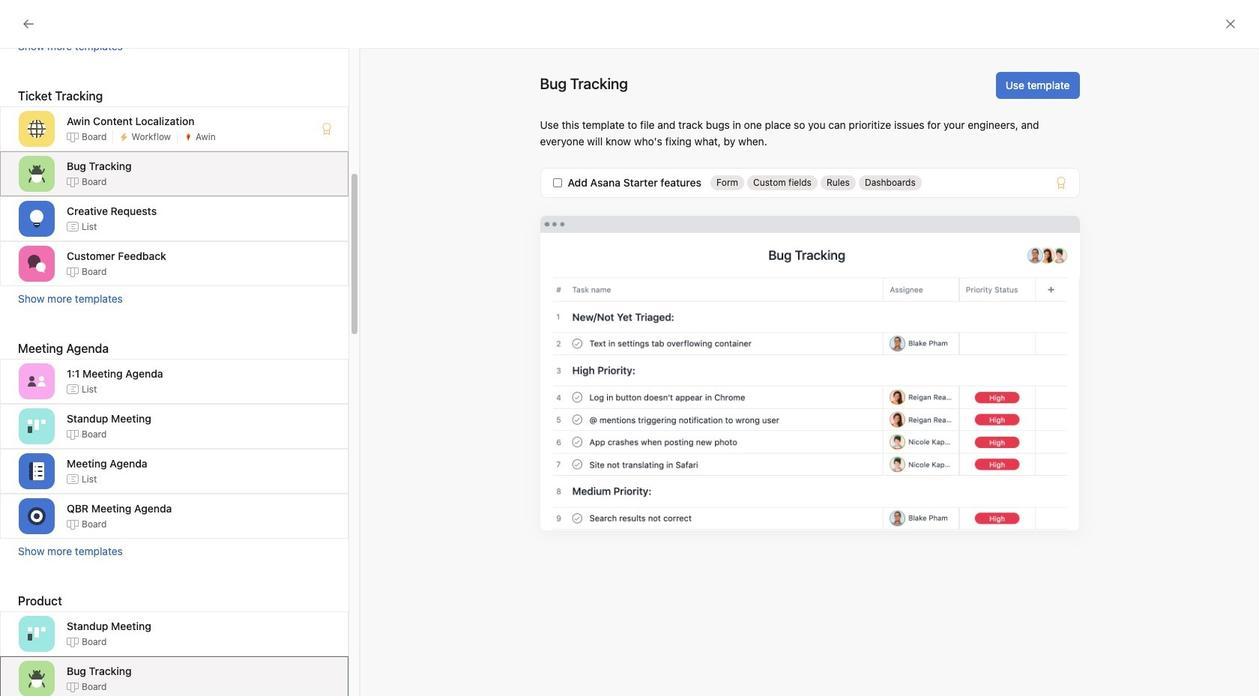 Task type: describe. For each thing, give the bounding box(es) containing it.
add profile photo image
[[283, 223, 319, 259]]

1:1 meeting agenda image
[[28, 373, 46, 391]]

bug tracking image
[[28, 670, 46, 688]]

mark complete image
[[280, 400, 298, 418]]

creative requests image
[[28, 210, 46, 228]]

starred element
[[0, 238, 180, 316]]

customer feedback image
[[28, 255, 46, 273]]

Mark complete checkbox
[[280, 346, 298, 364]]

close image
[[1225, 18, 1237, 30]]

teams element
[[0, 418, 180, 472]]



Task type: locate. For each thing, give the bounding box(es) containing it.
board image
[[754, 381, 772, 399]]

go back image
[[22, 18, 34, 30]]

hide sidebar image
[[19, 12, 31, 24]]

qbr meeting agenda image
[[28, 508, 46, 526]]

list item
[[739, 259, 942, 305], [265, 315, 708, 342], [265, 342, 708, 369], [265, 369, 708, 396], [265, 396, 708, 423], [265, 423, 708, 450], [265, 450, 708, 477]]

Mark complete checkbox
[[280, 400, 298, 418]]

1 standup meeting image from the top
[[28, 418, 46, 436]]

standup meeting image up bug tracking icon
[[28, 625, 46, 643]]

standup meeting image
[[28, 418, 46, 436], [28, 625, 46, 643]]

awin content localization image
[[28, 120, 46, 138]]

standup meeting image up meeting agenda icon
[[28, 418, 46, 436]]

global element
[[0, 37, 180, 127]]

board image
[[754, 327, 772, 345]]

None checkbox
[[553, 178, 562, 187]]

2 standup meeting image from the top
[[28, 625, 46, 643]]

1 vertical spatial standup meeting image
[[28, 625, 46, 643]]

0 vertical spatial standup meeting image
[[28, 418, 46, 436]]

line_and_symbols image
[[957, 327, 975, 345]]

insights element
[[0, 136, 180, 238]]

meeting agenda image
[[28, 463, 46, 481]]

rocket image
[[957, 273, 975, 291]]

mark complete image
[[280, 346, 298, 364]]

bug tracking image
[[28, 165, 46, 183]]



Task type: vqa. For each thing, say whether or not it's contained in the screenshot.
first Board icon from the bottom
yes



